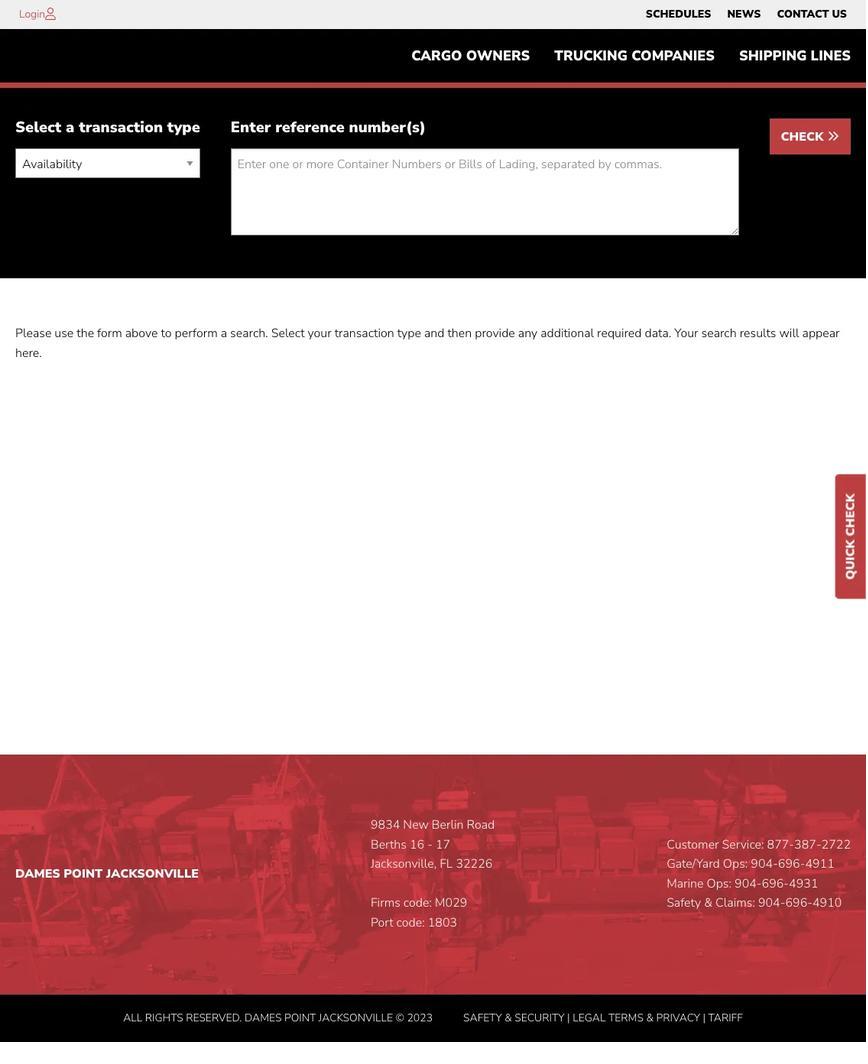 Task type: locate. For each thing, give the bounding box(es) containing it.
0 horizontal spatial jacksonville
[[106, 865, 199, 882]]

check
[[781, 129, 827, 146], [842, 493, 859, 536]]

0 vertical spatial safety
[[667, 895, 701, 912]]

0 horizontal spatial &
[[505, 1010, 512, 1025]]

code: right port
[[396, 914, 425, 931]]

0 vertical spatial transaction
[[79, 117, 163, 138]]

search
[[701, 325, 737, 342]]

menu bar containing schedules
[[638, 4, 855, 25]]

& inside customer service: 877-387-2722 gate/yard ops: 904-696-4911 marine ops: 904-696-4931 safety & claims: 904-696-4910
[[704, 895, 712, 912]]

customer
[[667, 836, 719, 853]]

menu bar down "schedules" link
[[399, 41, 863, 71]]

type left enter
[[167, 117, 200, 138]]

-
[[428, 836, 433, 853]]

type
[[167, 117, 200, 138], [397, 325, 421, 342]]

1 vertical spatial type
[[397, 325, 421, 342]]

0 vertical spatial a
[[66, 117, 75, 138]]

jacksonville,
[[371, 856, 437, 872]]

menu bar
[[638, 4, 855, 25], [399, 41, 863, 71]]

0 horizontal spatial |
[[567, 1010, 570, 1025]]

user image
[[45, 8, 56, 20]]

above
[[125, 325, 158, 342]]

0 horizontal spatial transaction
[[79, 117, 163, 138]]

17
[[436, 836, 450, 853]]

1 horizontal spatial jacksonville
[[319, 1010, 393, 1025]]

1 | from the left
[[567, 1010, 570, 1025]]

berlin
[[432, 817, 464, 833]]

|
[[567, 1010, 570, 1025], [703, 1010, 706, 1025]]

| left legal at the right of page
[[567, 1010, 570, 1025]]

select inside please use the form above to perform a search. select your transaction type and then provide any additional required data. your search results will appear here. quick check
[[271, 325, 305, 342]]

2 vertical spatial 696-
[[785, 895, 813, 912]]

& right 'terms'
[[646, 1010, 654, 1025]]

1 horizontal spatial dames
[[245, 1010, 282, 1025]]

contact us link
[[777, 4, 847, 25]]

safety down marine
[[667, 895, 701, 912]]

1 horizontal spatial transaction
[[335, 325, 394, 342]]

legal
[[573, 1010, 606, 1025]]

select
[[15, 117, 61, 138], [271, 325, 305, 342]]

code:
[[404, 895, 432, 912], [396, 914, 425, 931]]

904-
[[751, 856, 778, 872], [735, 875, 762, 892], [758, 895, 785, 912]]

appear
[[802, 325, 840, 342]]

safety left security
[[463, 1010, 502, 1025]]

1 horizontal spatial |
[[703, 1010, 706, 1025]]

legal terms & privacy link
[[573, 1010, 700, 1025]]

4931
[[789, 875, 818, 892]]

all
[[123, 1010, 142, 1025]]

Enter reference number(s) text field
[[231, 149, 739, 236]]

2023
[[407, 1010, 433, 1025]]

904- down 877-
[[751, 856, 778, 872]]

select a transaction type
[[15, 117, 200, 138]]

jacksonville
[[106, 865, 199, 882], [319, 1010, 393, 1025]]

provide
[[475, 325, 515, 342]]

1 horizontal spatial point
[[284, 1010, 316, 1025]]

904- up claims:
[[735, 875, 762, 892]]

0 horizontal spatial select
[[15, 117, 61, 138]]

code: up 1803
[[404, 895, 432, 912]]

ops: down service:
[[723, 856, 748, 872]]

0 horizontal spatial check
[[781, 129, 827, 146]]

safety
[[667, 895, 701, 912], [463, 1010, 502, 1025]]

©
[[396, 1010, 404, 1025]]

any
[[518, 325, 538, 342]]

1 vertical spatial select
[[271, 325, 305, 342]]

0 horizontal spatial point
[[64, 865, 103, 882]]

a
[[66, 117, 75, 138], [221, 325, 227, 342]]

0 horizontal spatial dames
[[15, 865, 60, 882]]

login link
[[19, 7, 45, 21]]

1 vertical spatial check
[[842, 493, 859, 536]]

0 vertical spatial type
[[167, 117, 200, 138]]

type left and
[[397, 325, 421, 342]]

footer containing 9834 new berlin road
[[0, 755, 866, 1042]]

cargo owners link
[[399, 41, 542, 71]]

us
[[832, 7, 847, 21]]

menu bar containing cargo owners
[[399, 41, 863, 71]]

904- right claims:
[[758, 895, 785, 912]]

transaction
[[79, 117, 163, 138], [335, 325, 394, 342]]

&
[[704, 895, 712, 912], [505, 1010, 512, 1025], [646, 1010, 654, 1025]]

1 vertical spatial transaction
[[335, 325, 394, 342]]

rights
[[145, 1010, 183, 1025]]

0 vertical spatial menu bar
[[638, 4, 855, 25]]

enter
[[231, 117, 271, 138]]

| left tariff link
[[703, 1010, 706, 1025]]

2 horizontal spatial &
[[704, 895, 712, 912]]

1 horizontal spatial select
[[271, 325, 305, 342]]

1 horizontal spatial safety
[[667, 895, 701, 912]]

9834
[[371, 817, 400, 833]]

additional
[[541, 325, 594, 342]]

1 horizontal spatial type
[[397, 325, 421, 342]]

1 vertical spatial 904-
[[735, 875, 762, 892]]

& left security
[[505, 1010, 512, 1025]]

perform
[[175, 325, 218, 342]]

privacy
[[656, 1010, 700, 1025]]

dames
[[15, 865, 60, 882], [245, 1010, 282, 1025]]

firms
[[371, 895, 400, 912]]

a inside please use the form above to perform a search. select your transaction type and then provide any additional required data. your search results will appear here. quick check
[[221, 325, 227, 342]]

1 vertical spatial 696-
[[762, 875, 789, 892]]

and
[[424, 325, 445, 342]]

gate/yard
[[667, 856, 720, 872]]

1 horizontal spatial check
[[842, 493, 859, 536]]

login
[[19, 7, 45, 21]]

check button
[[770, 119, 851, 155]]

0 horizontal spatial a
[[66, 117, 75, 138]]

0 vertical spatial check
[[781, 129, 827, 146]]

0 horizontal spatial safety
[[463, 1010, 502, 1025]]

1 horizontal spatial a
[[221, 325, 227, 342]]

number(s)
[[349, 117, 426, 138]]

1 vertical spatial menu bar
[[399, 41, 863, 71]]

footer
[[0, 755, 866, 1042]]

please
[[15, 325, 51, 342]]

all rights reserved. dames point jacksonville © 2023
[[123, 1010, 433, 1025]]

ops: up claims:
[[707, 875, 732, 892]]

696-
[[778, 856, 805, 872], [762, 875, 789, 892], [785, 895, 813, 912]]

menu bar up shipping
[[638, 4, 855, 25]]

port
[[371, 914, 393, 931]]

safety inside customer service: 877-387-2722 gate/yard ops: 904-696-4911 marine ops: 904-696-4931 safety & claims: 904-696-4910
[[667, 895, 701, 912]]

ops:
[[723, 856, 748, 872], [707, 875, 732, 892]]

contact
[[777, 7, 829, 21]]

road
[[467, 817, 495, 833]]

& left claims:
[[704, 895, 712, 912]]

1 vertical spatial a
[[221, 325, 227, 342]]

shipping lines link
[[727, 41, 863, 71]]

shipping lines
[[739, 47, 851, 65]]

here.
[[15, 345, 42, 362]]

1 vertical spatial dames
[[245, 1010, 282, 1025]]

form
[[97, 325, 122, 342]]

data.
[[645, 325, 671, 342]]



Task type: describe. For each thing, give the bounding box(es) containing it.
dames point jacksonville
[[15, 865, 199, 882]]

1 vertical spatial jacksonville
[[319, 1010, 393, 1025]]

then
[[448, 325, 472, 342]]

reference
[[275, 117, 345, 138]]

your
[[675, 325, 698, 342]]

32226
[[456, 856, 493, 872]]

2 | from the left
[[703, 1010, 706, 1025]]

m029
[[435, 895, 467, 912]]

0 vertical spatial jacksonville
[[106, 865, 199, 882]]

required
[[597, 325, 642, 342]]

9834 new berlin road berths 16 - 17 jacksonville, fl 32226
[[371, 817, 495, 872]]

trucking companies link
[[542, 41, 727, 71]]

your
[[308, 325, 332, 342]]

check inside check button
[[781, 129, 827, 146]]

safety & security link
[[463, 1010, 565, 1025]]

4910
[[813, 895, 842, 912]]

tariff
[[708, 1010, 743, 1025]]

2722
[[822, 836, 851, 853]]

0 vertical spatial dames
[[15, 865, 60, 882]]

check inside please use the form above to perform a search. select your transaction type and then provide any additional required data. your search results will appear here. quick check
[[842, 493, 859, 536]]

lines
[[811, 47, 851, 65]]

trucking
[[555, 47, 628, 65]]

1 vertical spatial safety
[[463, 1010, 502, 1025]]

quick check link
[[836, 474, 866, 598]]

news link
[[727, 4, 761, 25]]

enter reference number(s)
[[231, 117, 426, 138]]

to
[[161, 325, 172, 342]]

please use the form above to perform a search. select your transaction type and then provide any additional required data. your search results will appear here. quick check
[[15, 325, 859, 579]]

0 vertical spatial code:
[[404, 895, 432, 912]]

marine
[[667, 875, 704, 892]]

angle double right image
[[827, 130, 839, 142]]

cargo owners
[[411, 47, 530, 65]]

new
[[403, 817, 429, 833]]

news
[[727, 7, 761, 21]]

claims:
[[716, 895, 755, 912]]

reserved.
[[186, 1010, 242, 1025]]

service:
[[722, 836, 764, 853]]

search.
[[230, 325, 268, 342]]

cargo
[[411, 47, 462, 65]]

firms code:  m029 port code:  1803
[[371, 895, 467, 931]]

16
[[410, 836, 424, 853]]

security
[[515, 1010, 565, 1025]]

0 vertical spatial point
[[64, 865, 103, 882]]

2 vertical spatial 904-
[[758, 895, 785, 912]]

will
[[779, 325, 799, 342]]

1803
[[428, 914, 457, 931]]

contact us
[[777, 7, 847, 21]]

companies
[[632, 47, 715, 65]]

fl
[[440, 856, 453, 872]]

results
[[740, 325, 776, 342]]

use
[[55, 325, 74, 342]]

transaction inside please use the form above to perform a search. select your transaction type and then provide any additional required data. your search results will appear here. quick check
[[335, 325, 394, 342]]

387-
[[794, 836, 822, 853]]

tariff link
[[708, 1010, 743, 1025]]

877-
[[767, 836, 794, 853]]

type inside please use the form above to perform a search. select your transaction type and then provide any additional required data. your search results will appear here. quick check
[[397, 325, 421, 342]]

1 vertical spatial code:
[[396, 914, 425, 931]]

4911
[[805, 856, 835, 872]]

0 vertical spatial 904-
[[751, 856, 778, 872]]

0 vertical spatial select
[[15, 117, 61, 138]]

1 vertical spatial point
[[284, 1010, 316, 1025]]

shipping
[[739, 47, 807, 65]]

0 horizontal spatial type
[[167, 117, 200, 138]]

customer service: 877-387-2722 gate/yard ops: 904-696-4911 marine ops: 904-696-4931 safety & claims: 904-696-4910
[[667, 836, 851, 912]]

schedules
[[646, 7, 711, 21]]

0 vertical spatial 696-
[[778, 856, 805, 872]]

quick
[[842, 539, 859, 579]]

schedules link
[[646, 4, 711, 25]]

safety & security | legal terms & privacy | tariff
[[463, 1010, 743, 1025]]

1 vertical spatial ops:
[[707, 875, 732, 892]]

trucking companies
[[555, 47, 715, 65]]

the
[[77, 325, 94, 342]]

1 horizontal spatial &
[[646, 1010, 654, 1025]]

0 vertical spatial ops:
[[723, 856, 748, 872]]

berths
[[371, 836, 407, 853]]

terms
[[608, 1010, 644, 1025]]

owners
[[466, 47, 530, 65]]



Task type: vqa. For each thing, say whether or not it's contained in the screenshot.
News link
yes



